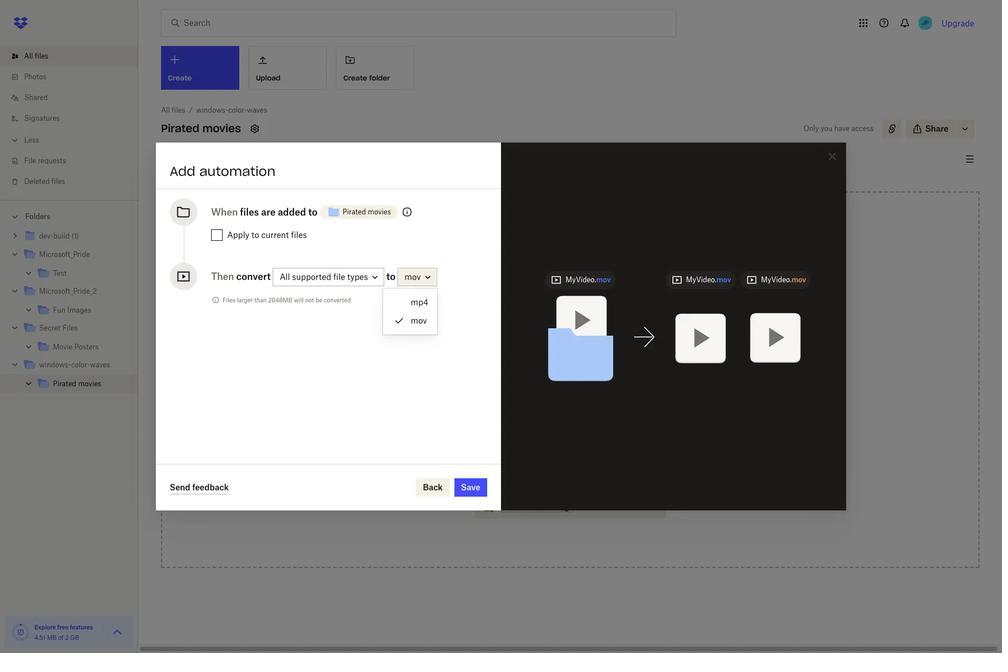 Task type: describe. For each thing, give the bounding box(es) containing it.
deleted files link
[[9, 171, 138, 192]]

4.51
[[35, 635, 45, 641]]

files left are
[[240, 207, 259, 218]]

0 horizontal spatial color-
[[71, 361, 90, 369]]

than
[[254, 297, 267, 304]]

upgrade link
[[942, 18, 975, 28]]

only you have access
[[804, 124, 874, 133]]

apply to current files
[[227, 230, 307, 240]]

pirated movies for pirated movies 'link'
[[53, 380, 101, 388]]

mov radio item
[[383, 312, 438, 330]]

to right "added"
[[308, 207, 317, 218]]

explore free features 4.51 mb of 2 gb
[[35, 624, 93, 641]]

mov inside popup button
[[405, 272, 421, 282]]

all for all files / windows-color-waves
[[161, 106, 170, 114]]

and
[[525, 502, 540, 512]]

converted
[[324, 297, 351, 304]]

all for all files
[[24, 52, 33, 60]]

files for deleted files
[[52, 177, 65, 186]]

convert
[[236, 271, 271, 282]]

pirated for pirated movies 'link'
[[53, 380, 76, 388]]

more ways to add content
[[520, 376, 621, 386]]

added
[[278, 207, 306, 218]]

mov button
[[398, 268, 437, 287]]

files larger than 2048mb will not be converted
[[223, 297, 351, 304]]

0 vertical spatial all files link
[[9, 46, 138, 67]]

movies for pirated movies button
[[368, 208, 391, 216]]

1 vertical spatial windows-color-waves link
[[23, 358, 129, 373]]

add
[[170, 163, 195, 180]]

files inside add automation dialog
[[223, 297, 235, 304]]

create folder
[[343, 74, 390, 82]]

photos
[[24, 72, 47, 81]]

shared link
[[9, 87, 138, 108]]

are
[[261, 207, 276, 218]]

not
[[305, 297, 314, 304]]

add
[[574, 376, 589, 386]]

movie
[[53, 343, 73, 352]]

access for have
[[852, 124, 874, 133]]

secret
[[39, 324, 61, 333]]

requests
[[38, 156, 66, 165]]

microsoft_pride_2 link
[[23, 284, 129, 300]]

import
[[500, 438, 527, 448]]

larger
[[237, 297, 253, 304]]

add automation dialog
[[156, 143, 846, 511]]

pirated movies link
[[37, 377, 129, 392]]

gb
[[70, 635, 79, 641]]

fun images link
[[37, 303, 129, 319]]

list containing all files
[[0, 39, 138, 200]]

when
[[211, 207, 238, 218]]

pirated movies button
[[320, 201, 398, 224]]

button
[[594, 318, 619, 328]]

test link
[[37, 266, 129, 282]]

access
[[500, 406, 529, 415]]

access button
[[475, 399, 666, 422]]

secret files
[[39, 324, 78, 333]]

will
[[294, 297, 304, 304]]

1 vertical spatial files
[[62, 324, 78, 333]]

2048mb
[[268, 297, 292, 304]]

apply
[[227, 230, 249, 240]]

1 myvideo. from the left
[[566, 275, 596, 284]]

microsoft_pride link
[[23, 247, 129, 263]]

1 vertical spatial windows-
[[39, 361, 71, 369]]

deleted
[[24, 177, 50, 186]]

to left "this"
[[604, 502, 612, 512]]

file requests link
[[9, 151, 138, 171]]

folders
[[25, 212, 50, 221]]

1 horizontal spatial movies
[[203, 122, 241, 135]]

less image
[[9, 135, 21, 146]]

windows-color-waves
[[39, 361, 110, 369]]

1 horizontal spatial windows-
[[196, 106, 228, 114]]

2 myvideo. from the left
[[686, 275, 717, 284]]

share for share
[[925, 124, 949, 133]]

this
[[614, 502, 628, 512]]

you
[[821, 124, 833, 133]]

1 horizontal spatial windows-color-waves link
[[196, 105, 267, 116]]

test
[[53, 269, 67, 278]]

create folder button
[[336, 46, 414, 90]]

microsoft_pride_2
[[39, 287, 97, 296]]

3 myvideo. from the left
[[761, 275, 792, 284]]

less
[[24, 136, 39, 144]]

file requests
[[24, 156, 66, 165]]

dropbox image
[[9, 12, 32, 35]]

use
[[531, 318, 545, 328]]

drop
[[521, 305, 541, 315]]

free
[[57, 624, 68, 631]]

signatures
[[24, 114, 60, 123]]

1 horizontal spatial waves
[[247, 106, 267, 114]]

folder inside more ways to add content element
[[630, 502, 652, 512]]



Task type: locate. For each thing, give the bounding box(es) containing it.
2
[[65, 635, 69, 641]]

1 horizontal spatial access
[[852, 124, 874, 133]]

share for share and manage access to this folder
[[500, 502, 523, 512]]

posters
[[74, 343, 99, 352]]

signatures link
[[9, 108, 138, 129]]

access right have
[[852, 124, 874, 133]]

features
[[70, 624, 93, 631]]

1 horizontal spatial pirated
[[161, 122, 199, 135]]

files for request files
[[535, 470, 551, 480]]

have
[[834, 124, 850, 133]]

0 vertical spatial share
[[925, 124, 949, 133]]

1 horizontal spatial myvideo. mov
[[686, 275, 731, 284]]

files inside button
[[535, 470, 551, 480]]

2 horizontal spatial pirated
[[343, 208, 366, 216]]

2 horizontal spatial myvideo. mov
[[761, 275, 806, 284]]

all files
[[24, 52, 48, 60]]

color- right /
[[228, 106, 247, 114]]

pirated movies down windows-color-waves
[[53, 380, 101, 388]]

files inside drop files here to upload, or use the 'upload' button
[[542, 305, 559, 315]]

0 vertical spatial access
[[852, 124, 874, 133]]

content
[[591, 376, 621, 386]]

mb
[[47, 635, 57, 641]]

1 horizontal spatial pirated movies
[[161, 122, 241, 135]]

of
[[58, 635, 64, 641]]

0 horizontal spatial folder
[[369, 74, 390, 82]]

0 horizontal spatial myvideo.
[[566, 275, 596, 284]]

files up photos
[[35, 52, 48, 60]]

files
[[35, 52, 48, 60], [172, 106, 185, 114], [52, 177, 65, 186], [240, 207, 259, 218], [291, 230, 307, 240], [542, 305, 559, 315], [535, 470, 551, 480]]

more ways to add content element
[[472, 375, 668, 530]]

all left /
[[161, 106, 170, 114]]

movies down windows-color-waves
[[78, 380, 101, 388]]

1 vertical spatial pirated movies
[[343, 208, 391, 216]]

microsoft_pride
[[39, 250, 90, 259]]

access inside more ways to add content element
[[576, 502, 602, 512]]

movies for pirated movies 'link'
[[78, 380, 101, 388]]

access
[[852, 124, 874, 133], [576, 502, 602, 512]]

group containing microsoft_pride
[[0, 225, 138, 402]]

current
[[261, 230, 289, 240]]

1 vertical spatial folder
[[630, 502, 652, 512]]

2 vertical spatial pirated
[[53, 380, 76, 388]]

movies down all files / windows-color-waves on the left top
[[203, 122, 241, 135]]

files up the
[[542, 305, 559, 315]]

request
[[500, 470, 533, 480]]

windows-color-waves link right /
[[196, 105, 267, 116]]

1 horizontal spatial all
[[161, 106, 170, 114]]

photos link
[[9, 67, 138, 87]]

1 vertical spatial pirated
[[343, 208, 366, 216]]

color- down 'movie posters' link
[[71, 361, 90, 369]]

windows-color-waves link down movie posters
[[23, 358, 129, 373]]

'upload'
[[561, 318, 592, 328]]

1 vertical spatial all
[[161, 106, 170, 114]]

fun
[[53, 306, 65, 315]]

to left the add
[[564, 376, 572, 386]]

to right here
[[581, 305, 589, 315]]

folders button
[[0, 208, 138, 225]]

to inside drop files here to upload, or use the 'upload' button
[[581, 305, 589, 315]]

pirated movies
[[161, 122, 241, 135], [343, 208, 391, 216], [53, 380, 101, 388]]

windows-
[[196, 106, 228, 114], [39, 361, 71, 369]]

group
[[0, 225, 138, 402]]

0 vertical spatial movies
[[203, 122, 241, 135]]

files right request
[[535, 470, 551, 480]]

0 horizontal spatial all
[[24, 52, 33, 60]]

manage
[[542, 502, 574, 512]]

0 vertical spatial color-
[[228, 106, 247, 114]]

1 horizontal spatial myvideo.
[[686, 275, 717, 284]]

movie posters link
[[37, 340, 129, 356]]

0 vertical spatial waves
[[247, 106, 267, 114]]

drop files here to upload, or use the 'upload' button
[[521, 305, 620, 328]]

2 horizontal spatial myvideo.
[[761, 275, 792, 284]]

request files button
[[475, 464, 666, 487]]

file
[[24, 156, 36, 165]]

myvideo. mov
[[566, 275, 611, 284], [686, 275, 731, 284], [761, 275, 806, 284]]

/
[[189, 106, 193, 114]]

folder right "this"
[[630, 502, 652, 512]]

folder inside button
[[369, 74, 390, 82]]

0 vertical spatial pirated movies
[[161, 122, 241, 135]]

import button
[[475, 431, 666, 455]]

ways
[[542, 376, 562, 386]]

all files list item
[[0, 46, 138, 67]]

share inside more ways to add content element
[[500, 502, 523, 512]]

then
[[211, 271, 234, 282]]

mov inside radio item
[[411, 316, 427, 326]]

files left larger
[[223, 297, 235, 304]]

all files link left /
[[161, 105, 185, 116]]

all files / windows-color-waves
[[161, 106, 267, 114]]

all inside list item
[[24, 52, 33, 60]]

0 horizontal spatial pirated
[[53, 380, 76, 388]]

3 myvideo. mov from the left
[[761, 275, 806, 284]]

movies inside pirated movies button
[[368, 208, 391, 216]]

files right "deleted"
[[52, 177, 65, 186]]

pirated movies inside 'link'
[[53, 380, 101, 388]]

files for all files
[[35, 52, 48, 60]]

here
[[561, 305, 579, 315]]

create
[[343, 74, 367, 82]]

files are added to
[[240, 207, 317, 218]]

0 vertical spatial folder
[[369, 74, 390, 82]]

to right apply
[[252, 230, 259, 240]]

files for all files / windows-color-waves
[[172, 106, 185, 114]]

0 horizontal spatial myvideo. mov
[[566, 275, 611, 284]]

files inside list item
[[35, 52, 48, 60]]

0 horizontal spatial all files link
[[9, 46, 138, 67]]

1 vertical spatial movies
[[368, 208, 391, 216]]

2 myvideo. mov from the left
[[686, 275, 731, 284]]

windows-color-waves link
[[196, 105, 267, 116], [23, 358, 129, 373]]

more
[[520, 376, 540, 386]]

pirated
[[161, 122, 199, 135], [343, 208, 366, 216], [53, 380, 76, 388]]

pirated down windows-color-waves
[[53, 380, 76, 388]]

list
[[0, 39, 138, 200]]

shared
[[24, 93, 48, 102]]

windows- right /
[[196, 106, 228, 114]]

pirated inside pirated movies 'link'
[[53, 380, 76, 388]]

None field
[[0, 0, 89, 13]]

quota usage element
[[12, 624, 30, 642]]

fun images
[[53, 306, 91, 315]]

0 vertical spatial windows-
[[196, 106, 228, 114]]

all
[[24, 52, 33, 60], [161, 106, 170, 114]]

folder permissions image
[[400, 205, 414, 219]]

windows- down movie
[[39, 361, 71, 369]]

2 vertical spatial pirated movies
[[53, 380, 101, 388]]

mp4
[[411, 297, 428, 307]]

2 horizontal spatial movies
[[368, 208, 391, 216]]

all files link up shared link
[[9, 46, 138, 67]]

movie posters
[[53, 343, 99, 352]]

1 vertical spatial access
[[576, 502, 602, 512]]

be
[[316, 297, 322, 304]]

pirated for pirated movies button
[[343, 208, 366, 216]]

deleted files
[[24, 177, 65, 186]]

1 horizontal spatial share
[[925, 124, 949, 133]]

0 vertical spatial files
[[223, 297, 235, 304]]

access right manage
[[576, 502, 602, 512]]

images
[[67, 306, 91, 315]]

to
[[308, 207, 317, 218], [252, 230, 259, 240], [386, 271, 396, 282], [581, 305, 589, 315], [564, 376, 572, 386], [604, 502, 612, 512]]

0 horizontal spatial movies
[[78, 380, 101, 388]]

1 horizontal spatial all files link
[[161, 105, 185, 116]]

0 horizontal spatial pirated movies
[[53, 380, 101, 388]]

1 horizontal spatial files
[[223, 297, 235, 304]]

pirated movies left folder permissions image
[[343, 208, 391, 216]]

pirated down /
[[161, 122, 199, 135]]

waves
[[247, 106, 267, 114], [90, 361, 110, 369]]

only
[[804, 124, 819, 133]]

the
[[547, 318, 559, 328]]

0 vertical spatial all
[[24, 52, 33, 60]]

0 horizontal spatial share
[[500, 502, 523, 512]]

1 vertical spatial share
[[500, 502, 523, 512]]

upgrade
[[942, 18, 975, 28]]

all up photos
[[24, 52, 33, 60]]

0 vertical spatial pirated
[[161, 122, 199, 135]]

myvideo.
[[566, 275, 596, 284], [686, 275, 717, 284], [761, 275, 792, 284]]

share button
[[906, 120, 956, 138]]

0 horizontal spatial waves
[[90, 361, 110, 369]]

0 horizontal spatial files
[[62, 324, 78, 333]]

movies inside pirated movies 'link'
[[78, 380, 101, 388]]

to left mov popup button
[[386, 271, 396, 282]]

pirated movies inside button
[[343, 208, 391, 216]]

0 horizontal spatial access
[[576, 502, 602, 512]]

2 vertical spatial movies
[[78, 380, 101, 388]]

explore
[[35, 624, 56, 631]]

files left /
[[172, 106, 185, 114]]

1 vertical spatial waves
[[90, 361, 110, 369]]

0 vertical spatial windows-color-waves link
[[196, 105, 267, 116]]

secret files link
[[23, 321, 129, 337]]

share inside button
[[925, 124, 949, 133]]

pirated movies for pirated movies button
[[343, 208, 391, 216]]

automation
[[199, 163, 276, 180]]

upload,
[[591, 305, 620, 315]]

2 horizontal spatial pirated movies
[[343, 208, 391, 216]]

files for drop files here to upload, or use the 'upload' button
[[542, 305, 559, 315]]

1 myvideo. mov from the left
[[566, 275, 611, 284]]

share and manage access to this folder
[[500, 502, 652, 512]]

request files
[[500, 470, 551, 480]]

pirated movies down /
[[161, 122, 241, 135]]

access for manage
[[576, 502, 602, 512]]

pirated inside pirated movies button
[[343, 208, 366, 216]]

folder right create
[[369, 74, 390, 82]]

0 horizontal spatial windows-color-waves link
[[23, 358, 129, 373]]

mov
[[405, 272, 421, 282], [596, 275, 611, 284], [717, 275, 731, 284], [792, 275, 806, 284], [411, 316, 427, 326]]

or
[[522, 318, 529, 328]]

files down fun images
[[62, 324, 78, 333]]

1 vertical spatial all files link
[[161, 105, 185, 116]]

files down "added"
[[291, 230, 307, 240]]

1 horizontal spatial folder
[[630, 502, 652, 512]]

0 horizontal spatial windows-
[[39, 361, 71, 369]]

1 vertical spatial color-
[[71, 361, 90, 369]]

movies left folder permissions image
[[368, 208, 391, 216]]

pirated left folder permissions image
[[343, 208, 366, 216]]

1 horizontal spatial color-
[[228, 106, 247, 114]]



Task type: vqa. For each thing, say whether or not it's contained in the screenshot.
Pirated movies within the 'link'
yes



